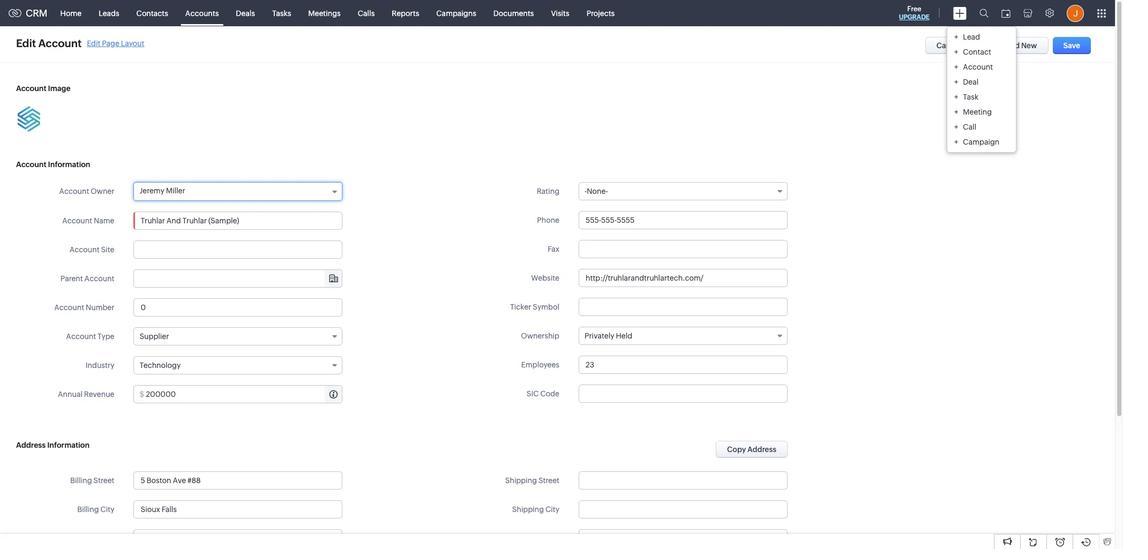Task type: locate. For each thing, give the bounding box(es) containing it.
new
[[1022, 41, 1038, 50]]

street up 'shipping city'
[[539, 477, 560, 485]]

revenue
[[84, 390, 114, 399]]

2 vertical spatial shipping
[[508, 535, 540, 543]]

account down contact
[[964, 62, 994, 71]]

6 + from the top
[[955, 108, 959, 116]]

menu item down contact
[[948, 59, 1017, 74]]

shipping street
[[506, 477, 560, 485]]

menu item down + account
[[948, 74, 1017, 89]]

1 horizontal spatial edit
[[87, 39, 100, 47]]

+ left task
[[955, 92, 959, 101]]

1 vertical spatial shipping
[[513, 506, 544, 514]]

account down image
[[16, 160, 46, 169]]

None text field
[[579, 211, 788, 230], [134, 212, 343, 230], [134, 241, 343, 259], [579, 269, 788, 287], [134, 270, 342, 287], [579, 356, 788, 374], [579, 385, 788, 403], [134, 472, 343, 490], [579, 472, 788, 490], [134, 501, 343, 519], [579, 211, 788, 230], [134, 212, 343, 230], [134, 241, 343, 259], [579, 269, 788, 287], [134, 270, 342, 287], [579, 356, 788, 374], [579, 385, 788, 403], [134, 472, 343, 490], [579, 472, 788, 490], [134, 501, 343, 519]]

3 + from the top
[[955, 62, 959, 71]]

menu item up campaign
[[948, 119, 1017, 134]]

2 menu item from the top
[[948, 44, 1017, 59]]

account left image
[[16, 84, 46, 93]]

3 menu item from the top
[[948, 59, 1017, 74]]

1 + from the top
[[955, 32, 959, 41]]

0 horizontal spatial edit
[[16, 37, 36, 49]]

+ down + lead
[[955, 47, 959, 56]]

contact
[[964, 47, 992, 56]]

information inside address information copy address
[[47, 441, 90, 450]]

account site
[[70, 246, 114, 254]]

city up shipping state
[[546, 506, 560, 514]]

menu item up meeting
[[948, 89, 1017, 104]]

account type
[[66, 332, 114, 341]]

+ left deal
[[955, 77, 959, 86]]

shipping
[[506, 477, 537, 485], [513, 506, 544, 514], [508, 535, 540, 543]]

save button
[[1053, 37, 1092, 54]]

code
[[541, 390, 560, 398]]

account left site
[[70, 246, 100, 254]]

account for account type
[[66, 332, 96, 341]]

shipping down shipping street
[[513, 506, 544, 514]]

state down the billing city
[[96, 535, 114, 543]]

1 street from the left
[[93, 477, 114, 485]]

1 horizontal spatial city
[[546, 506, 560, 514]]

+ call
[[955, 123, 977, 131]]

+
[[955, 32, 959, 41], [955, 47, 959, 56], [955, 62, 959, 71], [955, 77, 959, 86], [955, 92, 959, 101], [955, 108, 959, 116], [955, 123, 959, 131], [955, 138, 959, 146]]

+ contact
[[955, 47, 992, 56]]

1 horizontal spatial state
[[542, 535, 560, 543]]

home link
[[52, 0, 90, 26]]

campaigns link
[[428, 0, 485, 26]]

technology
[[140, 361, 181, 370]]

save
[[989, 41, 1006, 50], [1064, 41, 1081, 50]]

billing up the billing city
[[70, 477, 92, 485]]

supplier
[[140, 332, 169, 341]]

state for billing state
[[96, 535, 114, 543]]

1 horizontal spatial address
[[748, 446, 777, 454]]

parent
[[61, 275, 83, 283]]

city up 'billing state'
[[101, 506, 114, 514]]

1 horizontal spatial street
[[539, 477, 560, 485]]

street up the billing city
[[93, 477, 114, 485]]

deals link
[[228, 0, 264, 26]]

page
[[102, 39, 119, 47]]

accounts
[[185, 9, 219, 17]]

information up billing street
[[47, 441, 90, 450]]

save for save
[[1064, 41, 1081, 50]]

billing for billing state
[[73, 535, 95, 543]]

shipping up 'shipping city'
[[506, 477, 537, 485]]

lead
[[964, 32, 981, 41]]

account for account owner
[[59, 187, 89, 196]]

account left owner
[[59, 187, 89, 196]]

+ for + contact
[[955, 47, 959, 56]]

account
[[38, 37, 82, 49], [964, 62, 994, 71], [16, 84, 46, 93], [16, 160, 46, 169], [59, 187, 89, 196], [62, 217, 92, 225], [70, 246, 100, 254], [84, 275, 114, 283], [54, 304, 84, 312], [66, 332, 96, 341]]

None text field
[[579, 240, 788, 258], [579, 298, 788, 316], [134, 299, 343, 317], [146, 386, 342, 403], [579, 501, 788, 519], [134, 530, 343, 548], [579, 530, 788, 548], [579, 240, 788, 258], [579, 298, 788, 316], [134, 299, 343, 317], [146, 386, 342, 403], [579, 501, 788, 519], [134, 530, 343, 548], [579, 530, 788, 548]]

home
[[60, 9, 82, 17]]

shipping for shipping city
[[513, 506, 544, 514]]

billing down billing street
[[77, 506, 99, 514]]

2 street from the left
[[539, 477, 560, 485]]

billing state
[[73, 535, 114, 543]]

account for account number
[[54, 304, 84, 312]]

account for account site
[[70, 246, 100, 254]]

0 horizontal spatial state
[[96, 535, 114, 543]]

1 state from the left
[[96, 535, 114, 543]]

4 + from the top
[[955, 77, 959, 86]]

menu item
[[948, 29, 1017, 44], [948, 44, 1017, 59], [948, 59, 1017, 74], [948, 74, 1017, 89], [948, 89, 1017, 104], [948, 104, 1017, 119], [948, 119, 1017, 134], [948, 134, 1017, 149]]

calls
[[358, 9, 375, 17]]

phone
[[537, 216, 560, 225]]

1 vertical spatial information
[[47, 441, 90, 450]]

2 city from the left
[[546, 506, 560, 514]]

1 save from the left
[[989, 41, 1006, 50]]

edit left page
[[87, 39, 100, 47]]

calendar image
[[1002, 9, 1011, 17]]

0 horizontal spatial street
[[93, 477, 114, 485]]

information for address
[[47, 441, 90, 450]]

2 state from the left
[[542, 535, 560, 543]]

2 + from the top
[[955, 47, 959, 56]]

4 menu item from the top
[[948, 74, 1017, 89]]

Technology field
[[134, 357, 343, 375]]

None field
[[134, 270, 342, 287]]

5 + from the top
[[955, 92, 959, 101]]

2 save from the left
[[1064, 41, 1081, 50]]

0 horizontal spatial address
[[16, 441, 46, 450]]

edit down crm link
[[16, 37, 36, 49]]

save inside button
[[1064, 41, 1081, 50]]

image image
[[16, 106, 42, 132]]

account left name
[[62, 217, 92, 225]]

edit
[[16, 37, 36, 49], [87, 39, 100, 47]]

information up account owner on the top
[[48, 160, 90, 169]]

0 vertical spatial information
[[48, 160, 90, 169]]

billing down the billing city
[[73, 535, 95, 543]]

sic code
[[527, 390, 560, 398]]

menu item up + account
[[948, 44, 1017, 59]]

shipping down 'shipping city'
[[508, 535, 540, 543]]

state
[[96, 535, 114, 543], [542, 535, 560, 543]]

+ left call
[[955, 123, 959, 131]]

account down parent at the left of page
[[54, 304, 84, 312]]

+ for + account
[[955, 62, 959, 71]]

8 + from the top
[[955, 138, 959, 146]]

1 menu item from the top
[[948, 29, 1017, 44]]

menu item down task
[[948, 104, 1017, 119]]

+ deal
[[955, 77, 979, 86]]

state down 'shipping city'
[[542, 535, 560, 543]]

7 menu item from the top
[[948, 119, 1017, 134]]

cancel
[[937, 41, 962, 50]]

shipping for shipping street
[[506, 477, 537, 485]]

save down profile image
[[1064, 41, 1081, 50]]

-none-
[[585, 187, 609, 196]]

+ up cancel
[[955, 32, 959, 41]]

1 vertical spatial billing
[[77, 506, 99, 514]]

city for billing city
[[101, 506, 114, 514]]

7 + from the top
[[955, 123, 959, 131]]

city
[[101, 506, 114, 514], [546, 506, 560, 514]]

1 horizontal spatial save
[[1064, 41, 1081, 50]]

campaign
[[964, 138, 1000, 146]]

account down home
[[38, 37, 82, 49]]

+ up + deal
[[955, 62, 959, 71]]

save left and
[[989, 41, 1006, 50]]

address
[[16, 441, 46, 450], [748, 446, 777, 454]]

+ for + meeting
[[955, 108, 959, 116]]

0 vertical spatial billing
[[70, 477, 92, 485]]

+ lead
[[955, 32, 981, 41]]

0 vertical spatial shipping
[[506, 477, 537, 485]]

account owner
[[59, 187, 114, 196]]

0 horizontal spatial save
[[989, 41, 1006, 50]]

street
[[93, 477, 114, 485], [539, 477, 560, 485]]

-
[[585, 187, 587, 196]]

held
[[616, 332, 633, 341]]

account for account name
[[62, 217, 92, 225]]

billing for billing street
[[70, 477, 92, 485]]

information
[[48, 160, 90, 169], [47, 441, 90, 450]]

2 vertical spatial billing
[[73, 535, 95, 543]]

documents link
[[485, 0, 543, 26]]

save inside button
[[989, 41, 1006, 50]]

+ for + campaign
[[955, 138, 959, 146]]

and
[[1007, 41, 1021, 50]]

free upgrade
[[900, 5, 930, 21]]

deal
[[964, 77, 979, 86]]

reports
[[392, 9, 419, 17]]

1 city from the left
[[101, 506, 114, 514]]

billing
[[70, 477, 92, 485], [77, 506, 99, 514], [73, 535, 95, 543]]

accounts link
[[177, 0, 228, 26]]

documents
[[494, 9, 534, 17]]

ownership
[[521, 332, 560, 341]]

+ up + call
[[955, 108, 959, 116]]

+ down + call
[[955, 138, 959, 146]]

menu item down call
[[948, 134, 1017, 149]]

menu item up contact
[[948, 29, 1017, 44]]

+ account
[[955, 62, 994, 71]]

0 horizontal spatial city
[[101, 506, 114, 514]]

city for shipping city
[[546, 506, 560, 514]]

search image
[[980, 9, 989, 18]]

account left type
[[66, 332, 96, 341]]



Task type: describe. For each thing, give the bounding box(es) containing it.
privately
[[585, 332, 615, 341]]

privately held
[[585, 332, 633, 341]]

parent account
[[61, 275, 114, 283]]

jeremy
[[140, 187, 165, 195]]

+ meeting
[[955, 108, 993, 116]]

visits
[[551, 9, 570, 17]]

save and new button
[[978, 37, 1049, 54]]

jeremy miller
[[140, 187, 185, 195]]

+ for + call
[[955, 123, 959, 131]]

state for shipping state
[[542, 535, 560, 543]]

+ for + lead
[[955, 32, 959, 41]]

billing for billing city
[[77, 506, 99, 514]]

free
[[908, 5, 922, 13]]

site
[[101, 246, 114, 254]]

call
[[964, 123, 977, 131]]

street for billing street
[[93, 477, 114, 485]]

website
[[532, 274, 560, 283]]

rating
[[537, 187, 560, 196]]

image
[[48, 84, 71, 93]]

task
[[964, 92, 979, 101]]

+ task
[[955, 92, 979, 101]]

search element
[[974, 0, 996, 26]]

crm
[[26, 8, 48, 19]]

leads
[[99, 9, 119, 17]]

account image
[[16, 84, 71, 93]]

account number
[[54, 304, 114, 312]]

ticker
[[510, 303, 532, 312]]

account right parent at the left of page
[[84, 275, 114, 283]]

sic
[[527, 390, 539, 398]]

deals
[[236, 9, 255, 17]]

meetings link
[[300, 0, 349, 26]]

Privately Held field
[[579, 327, 788, 345]]

account for account information
[[16, 160, 46, 169]]

meeting
[[964, 108, 993, 116]]

projects
[[587, 9, 615, 17]]

miller
[[166, 187, 185, 195]]

+ campaign
[[955, 138, 1000, 146]]

save for save and new
[[989, 41, 1006, 50]]

employees
[[522, 361, 560, 369]]

copy
[[728, 446, 747, 454]]

profile element
[[1061, 0, 1091, 26]]

profile image
[[1068, 5, 1085, 22]]

information for account
[[48, 160, 90, 169]]

shipping state
[[508, 535, 560, 543]]

fax
[[548, 245, 560, 254]]

contacts link
[[128, 0, 177, 26]]

billing street
[[70, 477, 114, 485]]

account for account image
[[16, 84, 46, 93]]

$
[[140, 390, 144, 399]]

tasks link
[[264, 0, 300, 26]]

edit page layout link
[[87, 39, 144, 47]]

crm link
[[9, 8, 48, 19]]

5 menu item from the top
[[948, 89, 1017, 104]]

8 menu item from the top
[[948, 134, 1017, 149]]

number
[[86, 304, 114, 312]]

owner
[[91, 187, 114, 196]]

visits link
[[543, 0, 578, 26]]

contacts
[[137, 9, 168, 17]]

create menu image
[[954, 7, 967, 20]]

type
[[98, 332, 114, 341]]

edit account edit page layout
[[16, 37, 144, 49]]

calls link
[[349, 0, 384, 26]]

-None- field
[[579, 182, 788, 201]]

campaigns
[[437, 9, 477, 17]]

symbol
[[533, 303, 560, 312]]

meetings
[[308, 9, 341, 17]]

none-
[[587, 187, 609, 196]]

cancel button
[[926, 37, 973, 54]]

address information copy address
[[16, 441, 777, 454]]

account information
[[16, 160, 90, 169]]

shipping for shipping state
[[508, 535, 540, 543]]

tasks
[[272, 9, 291, 17]]

leads link
[[90, 0, 128, 26]]

billing city
[[77, 506, 114, 514]]

copy address button
[[716, 441, 788, 458]]

account inside menu item
[[964, 62, 994, 71]]

+ for + deal
[[955, 77, 959, 86]]

annual
[[58, 390, 83, 399]]

shipping city
[[513, 506, 560, 514]]

projects link
[[578, 0, 624, 26]]

+ for + task
[[955, 92, 959, 101]]

ticker symbol
[[510, 303, 560, 312]]

street for shipping street
[[539, 477, 560, 485]]

save and new
[[989, 41, 1038, 50]]

account name
[[62, 217, 114, 225]]

Supplier field
[[134, 328, 343, 346]]

layout
[[121, 39, 144, 47]]

edit inside "edit account edit page layout"
[[87, 39, 100, 47]]

industry
[[86, 361, 114, 370]]

6 menu item from the top
[[948, 104, 1017, 119]]

name
[[94, 217, 114, 225]]

reports link
[[384, 0, 428, 26]]

create menu element
[[948, 0, 974, 26]]



Task type: vqa. For each thing, say whether or not it's contained in the screenshot.
Customization dropdown button
no



